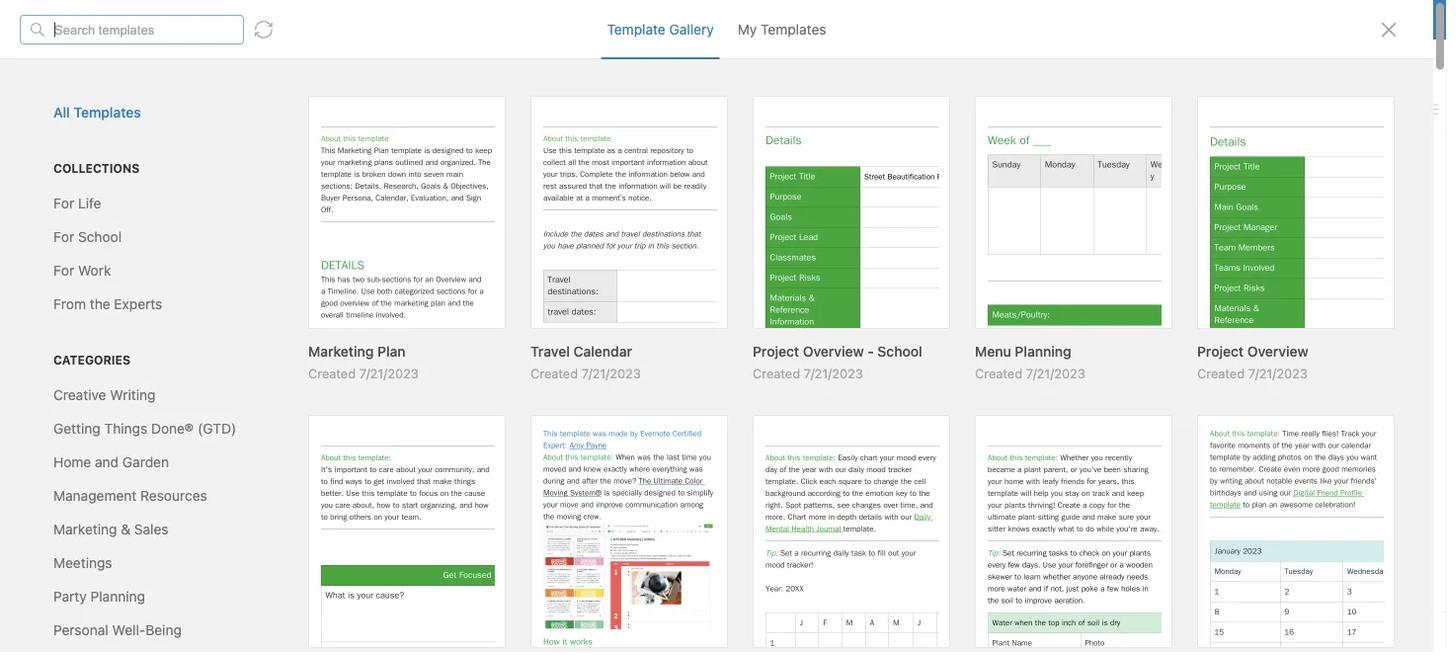 Task type: vqa. For each thing, say whether or not it's contained in the screenshot.
tag
yes



Task type: describe. For each thing, give the bounding box(es) containing it.
notebooks link
[[0, 527, 228, 558]]

notebooks
[[44, 534, 114, 551]]

free:
[[686, 11, 719, 28]]

2 now from the top
[[290, 337, 313, 350]]

icon on a note, notebook, stack or tag to add it here.
[[36, 260, 181, 310]]

first
[[699, 55, 725, 70]]

4
[[261, 101, 270, 118]]

notebook
[[729, 55, 787, 70]]

changes
[[1343, 625, 1393, 640]]

try evernote personal for free: sync across all your devices. cancel anytime.
[[517, 11, 1016, 28]]

1 now from the top
[[290, 215, 313, 229]]

insert image
[[627, 95, 656, 123]]

click
[[36, 260, 65, 275]]

home
[[43, 163, 81, 179]]

a
[[155, 260, 162, 275]]

tasks
[[43, 491, 79, 507]]

tasks button
[[0, 483, 228, 515]]

share
[[1345, 55, 1384, 71]]

add tag image
[[659, 621, 683, 644]]

outline
[[304, 153, 349, 169]]

saved
[[1397, 625, 1432, 640]]

professor/speaker:
[[396, 292, 517, 308]]

upgrade
[[102, 573, 161, 589]]

recent notes
[[23, 340, 103, 355]]

notes for 4 notes
[[273, 101, 309, 118]]

1 just now from the top
[[263, 215, 313, 229]]

on
[[137, 260, 152, 275]]

it
[[100, 295, 108, 310]]

settings image
[[202, 16, 225, 40]]

click the ...
[[36, 260, 105, 275]]

your inside group
[[63, 237, 91, 252]]

summary
[[304, 313, 365, 329]]

course:
[[305, 292, 355, 308]]

group containing add your first shortcut
[[0, 218, 228, 460]]

font family image
[[1005, 95, 1097, 123]]

tag
[[36, 295, 55, 310]]

the
[[69, 260, 88, 275]]

lecture notes
[[263, 271, 353, 288]]

just now inside button
[[263, 436, 313, 450]]

heading level image
[[898, 95, 1000, 123]]

cancel
[[914, 11, 958, 28]]

topic:
[[263, 292, 301, 308]]

font color image
[[1156, 95, 1206, 123]]

to
[[58, 295, 70, 310]]

notes link
[[0, 452, 228, 483]]

date:
[[358, 292, 392, 308]]

shortcuts button
[[0, 187, 228, 218]]

only you
[[1260, 56, 1312, 70]]

add
[[74, 295, 97, 310]]

try
[[517, 11, 538, 28]]

notebook,
[[70, 278, 130, 292]]

now inside button
[[290, 436, 313, 450]]

notes inside topic: course: date: professor/speaker: questions notes summary
[[263, 313, 301, 329]]

...
[[91, 260, 105, 275]]

for
[[664, 11, 682, 28]]

essay outline
[[263, 153, 349, 169]]

all
[[807, 11, 821, 28]]

first notebook
[[699, 55, 787, 70]]



Task type: locate. For each thing, give the bounding box(es) containing it.
4 just now from the top
[[263, 571, 313, 585]]

your up the
[[63, 237, 91, 252]]

or
[[169, 278, 181, 292]]

notes up course:
[[316, 271, 353, 288]]

highlight image
[[1301, 95, 1348, 123]]

3 just from the top
[[263, 436, 287, 450]]

devices.
[[857, 11, 910, 28]]

add your first shortcut
[[36, 237, 174, 252]]

expand note image
[[628, 51, 651, 75]]

notes
[[273, 101, 309, 118], [316, 271, 353, 288]]

0 horizontal spatial notes
[[273, 101, 309, 118]]

first
[[94, 237, 119, 252]]

2 vertical spatial notes
[[43, 459, 81, 475]]

1 horizontal spatial notes
[[316, 271, 353, 288]]

add a reminder image
[[626, 621, 649, 644]]

anytime.
[[961, 11, 1016, 28]]

1 vertical spatial notes
[[68, 340, 103, 355]]

1 just from the top
[[263, 215, 287, 229]]

here.
[[111, 295, 142, 310]]

note list element
[[237, 40, 614, 652]]

add
[[36, 237, 60, 252]]

first notebook button
[[674, 49, 794, 77]]

just inside button
[[263, 436, 287, 450]]

tree containing home
[[0, 155, 237, 652]]

you
[[1291, 56, 1312, 70]]

now down summary
[[290, 337, 313, 350]]

now
[[290, 215, 313, 229], [290, 337, 313, 350], [290, 436, 313, 450], [290, 571, 313, 585]]

notes for lecture notes
[[316, 271, 353, 288]]

just now up the untitled
[[263, 436, 313, 450]]

0 vertical spatial notes
[[273, 101, 309, 118]]

4 now from the top
[[290, 571, 313, 585]]

shortcuts
[[44, 194, 107, 211]]

only
[[1260, 56, 1287, 70]]

essay
[[263, 153, 301, 169]]

personal
[[604, 11, 660, 28]]

icon
[[108, 260, 133, 275]]

share button
[[1328, 47, 1401, 79]]

all changes saved
[[1324, 625, 1432, 640]]

recent
[[23, 340, 65, 355]]

your right all
[[825, 11, 853, 28]]

0 vertical spatial your
[[825, 11, 853, 28]]

lecture
[[263, 271, 313, 288]]

notes right recent
[[68, 340, 103, 355]]

Search text field
[[26, 57, 212, 93]]

now up lecture notes
[[290, 215, 313, 229]]

tree
[[0, 155, 237, 652]]

4 notes
[[261, 101, 309, 118]]

just down the untitled
[[263, 571, 287, 585]]

group
[[0, 218, 228, 460]]

questions
[[520, 292, 585, 308]]

just now
[[263, 215, 313, 229], [263, 337, 313, 350], [263, 436, 313, 450], [263, 571, 313, 585]]

4 just from the top
[[263, 571, 287, 585]]

notes right 4
[[273, 101, 309, 118]]

untitled
[[263, 509, 315, 525]]

None search field
[[26, 57, 212, 93]]

1 vertical spatial notes
[[316, 271, 353, 288]]

new button
[[12, 104, 225, 139]]

shortcut
[[122, 237, 174, 252]]

1 vertical spatial your
[[63, 237, 91, 252]]

sync
[[726, 11, 758, 28]]

stack
[[133, 278, 166, 292]]

font size image
[[1102, 95, 1151, 123]]

2 just from the top
[[263, 337, 287, 350]]

notes up tasks
[[43, 459, 81, 475]]

3 now from the top
[[290, 436, 313, 450]]

now down the untitled
[[290, 571, 313, 585]]

just up lecture
[[263, 215, 287, 229]]

new
[[43, 113, 72, 129]]

home link
[[0, 155, 237, 187]]

just now up lecture
[[263, 215, 313, 229]]

1 horizontal spatial your
[[825, 11, 853, 28]]

evernote
[[542, 11, 600, 28]]

0 horizontal spatial your
[[63, 237, 91, 252]]

0 vertical spatial notes
[[263, 313, 301, 329]]

just
[[263, 215, 287, 229], [263, 337, 287, 350], [263, 436, 287, 450], [263, 571, 287, 585]]

Note Editor text field
[[0, 0, 1448, 652]]

just down "topic:"
[[263, 337, 287, 350]]

notes inside group
[[68, 340, 103, 355]]

note window element
[[0, 0, 1448, 652]]

across
[[761, 11, 804, 28]]

just now down the untitled
[[263, 571, 313, 585]]

your
[[825, 11, 853, 28], [63, 237, 91, 252]]

all
[[1324, 625, 1339, 640]]

notes down "topic:"
[[263, 313, 301, 329]]

2 just now from the top
[[263, 337, 313, 350]]

just now button
[[237, 372, 613, 490]]

notes
[[263, 313, 301, 329], [68, 340, 103, 355], [43, 459, 81, 475]]

3 just now from the top
[[263, 436, 313, 450]]

upgrade button
[[12, 561, 225, 601]]

note,
[[36, 278, 66, 292]]

now up the untitled
[[290, 436, 313, 450]]

topic: course: date: professor/speaker: questions notes summary
[[263, 292, 585, 329]]

just up the untitled
[[263, 436, 287, 450]]

just now down "topic:"
[[263, 337, 313, 350]]



